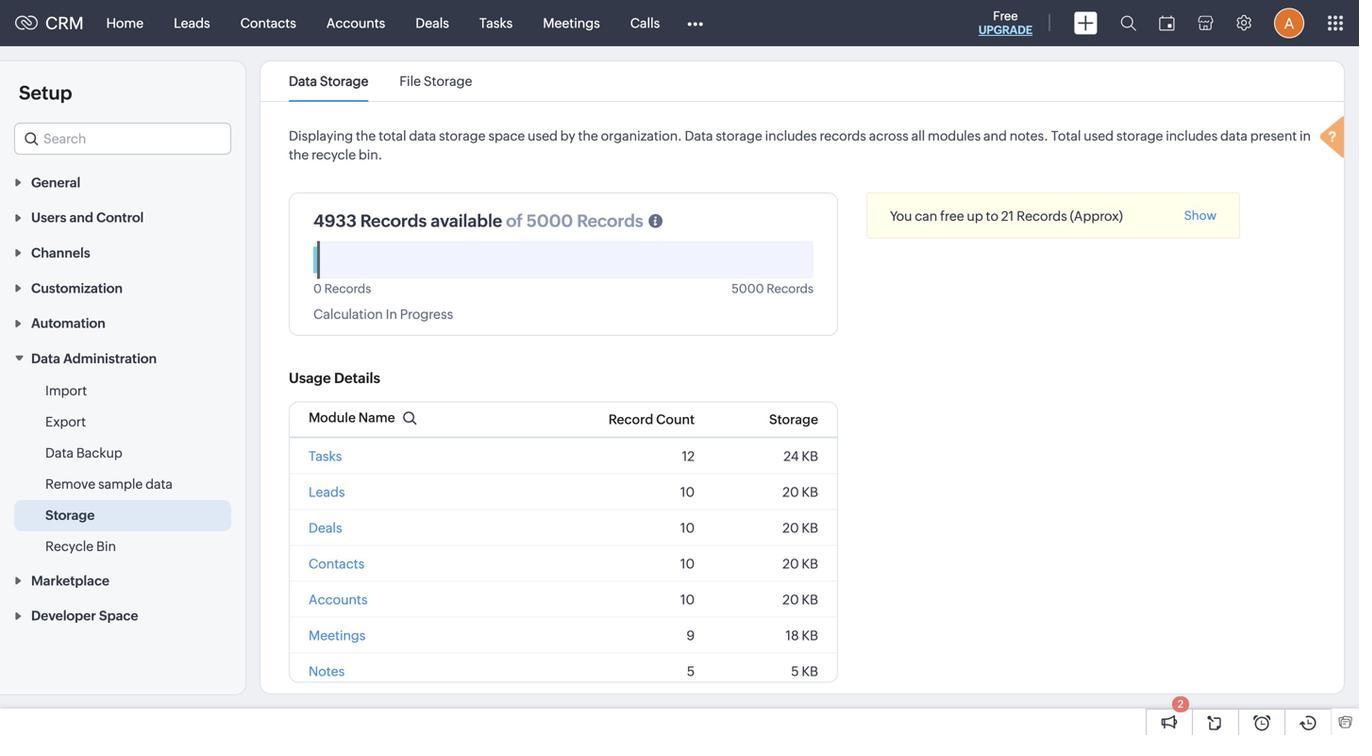 Task type: describe. For each thing, give the bounding box(es) containing it.
5000 records
[[732, 282, 814, 296]]

0
[[313, 282, 322, 296]]

usage
[[289, 370, 331, 386]]

organization.
[[601, 128, 682, 143]]

10 for contacts
[[680, 556, 695, 571]]

data backup
[[45, 446, 123, 461]]

data for data administration
[[31, 351, 60, 366]]

2 used from the left
[[1084, 128, 1114, 143]]

data administration button
[[0, 340, 245, 376]]

bin.
[[359, 147, 382, 162]]

upgrade
[[979, 24, 1033, 36]]

details
[[334, 370, 380, 386]]

up
[[967, 209, 983, 224]]

export
[[45, 414, 86, 429]]

import
[[45, 383, 87, 398]]

5 for 5
[[687, 664, 695, 679]]

home
[[106, 16, 144, 31]]

0 records
[[313, 282, 371, 296]]

0 horizontal spatial contacts
[[240, 16, 296, 31]]

tasks link
[[464, 0, 528, 46]]

storage right file
[[424, 74, 472, 89]]

0 horizontal spatial the
[[289, 147, 309, 162]]

Search text field
[[15, 124, 230, 154]]

0 vertical spatial 5000
[[527, 211, 573, 231]]

calls
[[630, 16, 660, 31]]

record count
[[609, 412, 695, 427]]

21
[[1001, 209, 1014, 224]]

search image
[[1120, 15, 1136, 31]]

free upgrade
[[979, 9, 1033, 36]]

tasks inside "link"
[[479, 16, 513, 31]]

5 for 5 kb
[[791, 664, 799, 679]]

remove
[[45, 477, 95, 492]]

can
[[915, 209, 938, 224]]

kb for notes
[[802, 664, 818, 679]]

file storage link
[[399, 74, 472, 89]]

2
[[1178, 698, 1184, 710]]

notes.
[[1010, 128, 1048, 143]]

you
[[890, 209, 912, 224]]

storage up 24
[[769, 412, 818, 427]]

record
[[609, 412, 654, 427]]

developer space
[[31, 609, 138, 624]]

contacts link
[[225, 0, 311, 46]]

setup
[[19, 82, 72, 104]]

1 vertical spatial contacts
[[309, 556, 365, 571]]

displaying
[[289, 128, 353, 143]]

across
[[869, 128, 909, 143]]

accounts link
[[311, 0, 401, 46]]

10 for deals
[[680, 520, 695, 536]]

administration
[[63, 351, 157, 366]]

1 storage from the left
[[439, 128, 486, 143]]

kb for deals
[[802, 520, 818, 536]]

channels
[[31, 245, 90, 261]]

4933 records available of 5000 records
[[313, 211, 643, 231]]

data storage link
[[289, 74, 368, 89]]

4933
[[313, 211, 357, 231]]

space
[[99, 609, 138, 624]]

count
[[656, 412, 695, 427]]

loading image
[[1316, 113, 1354, 165]]

module
[[309, 410, 356, 425]]

create menu element
[[1063, 0, 1109, 46]]

20 for leads
[[783, 485, 799, 500]]

10 for accounts
[[680, 592, 695, 607]]

records for 0 records
[[324, 282, 371, 296]]

modules
[[928, 128, 981, 143]]

20 kb for leads
[[783, 485, 818, 500]]

in
[[1300, 128, 1311, 143]]

data backup link
[[45, 444, 123, 463]]

calls link
[[615, 0, 675, 46]]

control
[[96, 210, 144, 225]]

kb for accounts
[[802, 592, 818, 607]]

recycle
[[312, 147, 356, 162]]

20 for deals
[[783, 520, 799, 536]]

usage details
[[289, 370, 380, 386]]

9
[[687, 628, 695, 643]]

24
[[784, 449, 799, 464]]

1 horizontal spatial meetings
[[543, 16, 600, 31]]

calculation in progress
[[313, 307, 453, 322]]

1 horizontal spatial the
[[356, 128, 376, 143]]

20 kb for accounts
[[783, 592, 818, 607]]

leads inside leads link
[[174, 16, 210, 31]]

show
[[1184, 209, 1217, 223]]

all
[[911, 128, 925, 143]]

data for data backup
[[45, 446, 74, 461]]

backup
[[76, 446, 123, 461]]

import link
[[45, 381, 87, 400]]

kb for meetings
[[802, 628, 818, 643]]

data administration region
[[0, 376, 245, 563]]

developer space button
[[0, 598, 245, 633]]

recycle bin
[[45, 539, 116, 554]]

users
[[31, 210, 67, 225]]

18 kb
[[786, 628, 818, 643]]

remove sample data
[[45, 477, 173, 492]]

leads link
[[159, 0, 225, 46]]

crm link
[[15, 13, 84, 33]]

profile element
[[1263, 0, 1316, 46]]

kb for contacts
[[802, 556, 818, 571]]

10 for leads
[[680, 485, 695, 500]]

20 for accounts
[[783, 592, 799, 607]]

records for 4933 records available of 5000 records
[[360, 211, 427, 231]]

storage link
[[45, 506, 95, 525]]

storage down 'accounts' link
[[320, 74, 368, 89]]

remove sample data link
[[45, 475, 173, 494]]

bin
[[96, 539, 116, 554]]

deals link
[[401, 0, 464, 46]]

present
[[1250, 128, 1297, 143]]



Task type: vqa. For each thing, say whether or not it's contained in the screenshot.


Task type: locate. For each thing, give the bounding box(es) containing it.
sample
[[98, 477, 143, 492]]

3 10 from the top
[[680, 556, 695, 571]]

20 kb
[[783, 485, 818, 500], [783, 520, 818, 536], [783, 556, 818, 571], [783, 592, 818, 607]]

0 horizontal spatial 5
[[687, 664, 695, 679]]

1 horizontal spatial 5
[[791, 664, 799, 679]]

storage down remove
[[45, 508, 95, 523]]

meetings up notes
[[309, 628, 366, 643]]

0 vertical spatial deals
[[416, 16, 449, 31]]

0 horizontal spatial used
[[528, 128, 558, 143]]

data for data storage
[[289, 74, 317, 89]]

0 vertical spatial leads
[[174, 16, 210, 31]]

1 vertical spatial 5000
[[732, 282, 764, 296]]

1 horizontal spatial storage
[[716, 128, 762, 143]]

2 kb from the top
[[802, 485, 818, 500]]

5
[[687, 664, 695, 679], [791, 664, 799, 679]]

general
[[31, 175, 80, 190]]

Other Modules field
[[675, 8, 716, 38]]

1 horizontal spatial includes
[[1166, 128, 1218, 143]]

3 20 kb from the top
[[783, 556, 818, 571]]

users and control
[[31, 210, 144, 225]]

5000
[[527, 211, 573, 231], [732, 282, 764, 296]]

1 horizontal spatial 5000
[[732, 282, 764, 296]]

contacts
[[240, 16, 296, 31], [309, 556, 365, 571]]

available
[[431, 211, 502, 231]]

the down displaying
[[289, 147, 309, 162]]

notes
[[309, 664, 345, 679]]

20 for contacts
[[783, 556, 799, 571]]

accounts up notes
[[309, 592, 368, 607]]

meetings link
[[528, 0, 615, 46]]

tasks
[[479, 16, 513, 31], [309, 449, 342, 464]]

and inside dropdown button
[[69, 210, 93, 225]]

12
[[682, 449, 695, 464]]

18
[[786, 628, 799, 643]]

records
[[820, 128, 866, 143]]

data left present
[[1221, 128, 1248, 143]]

meetings left calls "link" on the left of page
[[543, 16, 600, 31]]

2 horizontal spatial the
[[578, 128, 598, 143]]

data right organization. at the top of page
[[685, 128, 713, 143]]

1 includes from the left
[[765, 128, 817, 143]]

2 includes from the left
[[1166, 128, 1218, 143]]

1 horizontal spatial deals
[[416, 16, 449, 31]]

free
[[940, 209, 964, 224]]

1 5 from the left
[[687, 664, 695, 679]]

space
[[488, 128, 525, 143]]

3 storage from the left
[[1117, 128, 1163, 143]]

the
[[356, 128, 376, 143], [578, 128, 598, 143], [289, 147, 309, 162]]

displaying the total data storage space used by the organization. data storage includes records across all modules  and notes. total used storage includes data present in the recycle bin.
[[289, 128, 1311, 162]]

file
[[399, 74, 421, 89]]

data right sample
[[145, 477, 173, 492]]

1 vertical spatial tasks
[[309, 449, 342, 464]]

3 kb from the top
[[802, 520, 818, 536]]

0 vertical spatial contacts
[[240, 16, 296, 31]]

2 horizontal spatial data
[[1221, 128, 1248, 143]]

1 horizontal spatial used
[[1084, 128, 1114, 143]]

and left notes.
[[984, 128, 1007, 143]]

1 vertical spatial meetings
[[309, 628, 366, 643]]

1 kb from the top
[[802, 449, 818, 464]]

1 horizontal spatial and
[[984, 128, 1007, 143]]

storage
[[320, 74, 368, 89], [424, 74, 472, 89], [769, 412, 818, 427], [45, 508, 95, 523]]

storage inside data administration region
[[45, 508, 95, 523]]

developer
[[31, 609, 96, 624]]

0 vertical spatial and
[[984, 128, 1007, 143]]

create menu image
[[1074, 12, 1098, 34]]

0 horizontal spatial leads
[[174, 16, 210, 31]]

1 used from the left
[[528, 128, 558, 143]]

2 storage from the left
[[716, 128, 762, 143]]

0 horizontal spatial and
[[69, 210, 93, 225]]

file storage
[[399, 74, 472, 89]]

marketplace button
[[0, 563, 245, 598]]

used right total in the top right of the page
[[1084, 128, 1114, 143]]

1 20 from the top
[[783, 485, 799, 500]]

export link
[[45, 412, 86, 431]]

5 down the '18'
[[791, 664, 799, 679]]

3 20 from the top
[[783, 556, 799, 571]]

0 horizontal spatial deals
[[309, 520, 342, 536]]

includes
[[765, 128, 817, 143], [1166, 128, 1218, 143]]

includes up show
[[1166, 128, 1218, 143]]

customization button
[[0, 270, 245, 305]]

kb
[[802, 449, 818, 464], [802, 485, 818, 500], [802, 520, 818, 536], [802, 556, 818, 571], [802, 592, 818, 607], [802, 628, 818, 643], [802, 664, 818, 679]]

1 vertical spatial deals
[[309, 520, 342, 536]]

(approx)
[[1070, 209, 1123, 224]]

total
[[1051, 128, 1081, 143]]

home link
[[91, 0, 159, 46]]

and right users
[[69, 210, 93, 225]]

and inside 'displaying the total data storage space used by the organization. data storage includes records across all modules  and notes. total used storage includes data present in the recycle bin.'
[[984, 128, 1007, 143]]

data up import link
[[31, 351, 60, 366]]

data inside 'dropdown button'
[[31, 351, 60, 366]]

module name
[[309, 410, 395, 425]]

0 horizontal spatial meetings
[[309, 628, 366, 643]]

1 vertical spatial accounts
[[309, 592, 368, 607]]

1 vertical spatial leads
[[309, 485, 345, 500]]

by
[[560, 128, 575, 143]]

data storage
[[289, 74, 368, 89]]

records for 5000 records
[[767, 282, 814, 296]]

of
[[506, 211, 523, 231]]

automation
[[31, 316, 105, 331]]

customization
[[31, 281, 123, 296]]

channels button
[[0, 235, 245, 270]]

0 vertical spatial tasks
[[479, 16, 513, 31]]

kb for leads
[[802, 485, 818, 500]]

1 horizontal spatial leads
[[309, 485, 345, 500]]

4 20 kb from the top
[[783, 592, 818, 607]]

name
[[358, 410, 395, 425]]

records
[[1017, 209, 1067, 224], [360, 211, 427, 231], [577, 211, 643, 231], [324, 282, 371, 296], [767, 282, 814, 296]]

20
[[783, 485, 799, 500], [783, 520, 799, 536], [783, 556, 799, 571], [783, 592, 799, 607]]

1 vertical spatial and
[[69, 210, 93, 225]]

20 kb for deals
[[783, 520, 818, 536]]

6 kb from the top
[[802, 628, 818, 643]]

to
[[986, 209, 999, 224]]

data right total
[[409, 128, 436, 143]]

calculation
[[313, 307, 383, 322]]

0 vertical spatial meetings
[[543, 16, 600, 31]]

recycle bin link
[[45, 537, 116, 556]]

1 horizontal spatial data
[[409, 128, 436, 143]]

2 horizontal spatial storage
[[1117, 128, 1163, 143]]

total
[[379, 128, 406, 143]]

0 horizontal spatial includes
[[765, 128, 817, 143]]

tasks down module
[[309, 449, 342, 464]]

data up displaying
[[289, 74, 317, 89]]

data inside 'displaying the total data storage space used by the organization. data storage includes records across all modules  and notes. total used storage includes data present in the recycle bin.'
[[685, 128, 713, 143]]

kb for tasks
[[802, 449, 818, 464]]

1 horizontal spatial tasks
[[479, 16, 513, 31]]

calendar image
[[1159, 16, 1175, 31]]

data down export
[[45, 446, 74, 461]]

4 20 from the top
[[783, 592, 799, 607]]

crm
[[45, 13, 84, 33]]

progress
[[400, 307, 453, 322]]

1 20 kb from the top
[[783, 485, 818, 500]]

search element
[[1109, 0, 1148, 46]]

0 horizontal spatial 5000
[[527, 211, 573, 231]]

2 20 from the top
[[783, 520, 799, 536]]

2 5 from the left
[[791, 664, 799, 679]]

meetings
[[543, 16, 600, 31], [309, 628, 366, 643]]

includes left records
[[765, 128, 817, 143]]

data administration
[[31, 351, 157, 366]]

profile image
[[1274, 8, 1304, 38]]

leads down module
[[309, 485, 345, 500]]

data
[[409, 128, 436, 143], [1221, 128, 1248, 143], [145, 477, 173, 492]]

leads
[[174, 16, 210, 31], [309, 485, 345, 500]]

data inside region
[[145, 477, 173, 492]]

5 down the 9
[[687, 664, 695, 679]]

0 horizontal spatial tasks
[[309, 449, 342, 464]]

accounts up data storage
[[326, 16, 385, 31]]

the right by
[[578, 128, 598, 143]]

automation button
[[0, 305, 245, 340]]

the up 'bin.'
[[356, 128, 376, 143]]

None field
[[14, 123, 231, 155]]

deals
[[416, 16, 449, 31], [309, 520, 342, 536]]

5 kb from the top
[[802, 592, 818, 607]]

leads right home link
[[174, 16, 210, 31]]

7 kb from the top
[[802, 664, 818, 679]]

2 10 from the top
[[680, 520, 695, 536]]

1 10 from the top
[[680, 485, 695, 500]]

0 horizontal spatial data
[[145, 477, 173, 492]]

free
[[993, 9, 1018, 23]]

2 20 kb from the top
[[783, 520, 818, 536]]

used left by
[[528, 128, 558, 143]]

data inside region
[[45, 446, 74, 461]]

marketplace
[[31, 573, 110, 588]]

4 kb from the top
[[802, 556, 818, 571]]

5 kb
[[791, 664, 818, 679]]

0 vertical spatial accounts
[[326, 16, 385, 31]]

4 10 from the top
[[680, 592, 695, 607]]

you can free up to 21 records (approx)
[[890, 209, 1123, 224]]

in
[[386, 307, 397, 322]]

users and control button
[[0, 199, 245, 235]]

10
[[680, 485, 695, 500], [680, 520, 695, 536], [680, 556, 695, 571], [680, 592, 695, 607]]

1 horizontal spatial contacts
[[309, 556, 365, 571]]

tasks right deals link on the left top of the page
[[479, 16, 513, 31]]

0 horizontal spatial storage
[[439, 128, 486, 143]]

general button
[[0, 164, 245, 199]]

20 kb for contacts
[[783, 556, 818, 571]]

24 kb
[[784, 449, 818, 464]]



